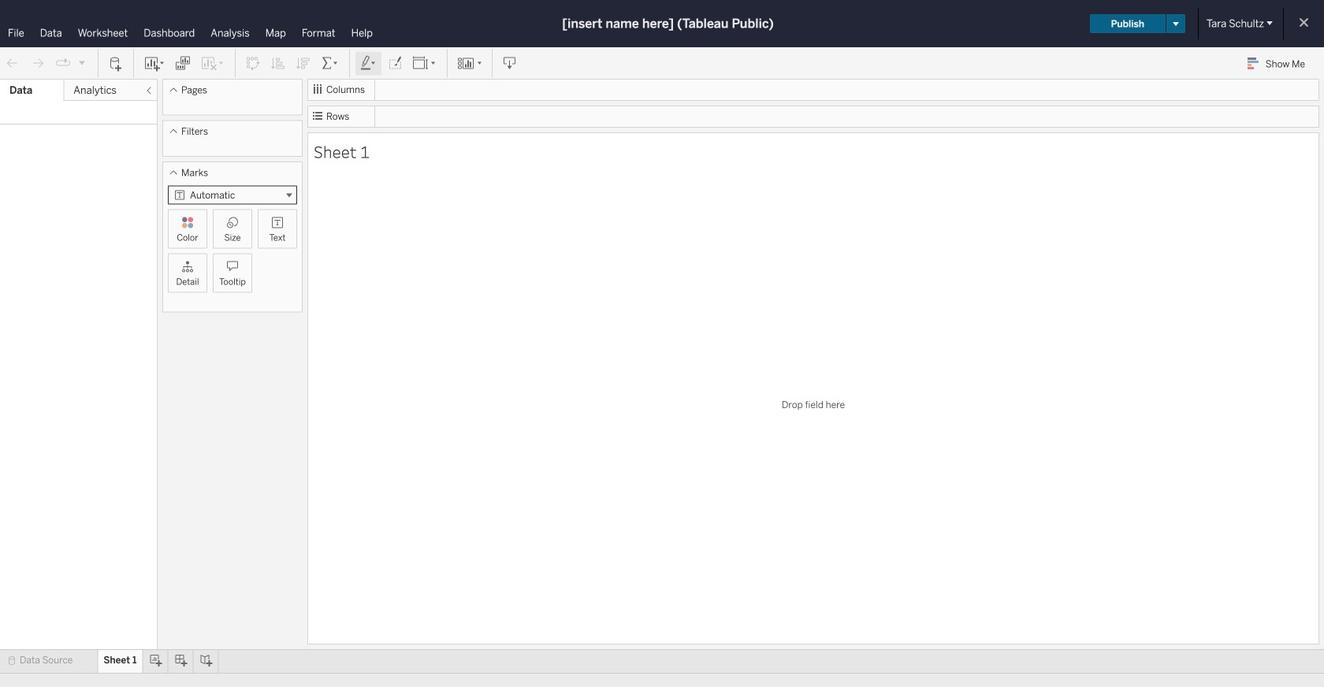 Task type: describe. For each thing, give the bounding box(es) containing it.
new worksheet image
[[143, 56, 166, 71]]

undo image
[[5, 56, 20, 71]]

highlight image
[[360, 56, 378, 71]]

sort ascending image
[[270, 56, 286, 71]]

show/hide cards image
[[457, 56, 483, 71]]

swap rows and columns image
[[245, 56, 261, 71]]

format workbook image
[[387, 56, 403, 71]]

clear sheet image
[[200, 56, 225, 71]]

1 horizontal spatial replay animation image
[[77, 58, 87, 67]]



Task type: locate. For each thing, give the bounding box(es) containing it.
new data source image
[[108, 56, 124, 71]]

replay animation image right redo image
[[55, 55, 71, 71]]

sort descending image
[[296, 56, 311, 71]]

totals image
[[321, 56, 340, 71]]

duplicate image
[[175, 56, 191, 71]]

replay animation image
[[55, 55, 71, 71], [77, 58, 87, 67]]

download image
[[502, 56, 518, 71]]

fit image
[[412, 56, 438, 71]]

0 horizontal spatial replay animation image
[[55, 55, 71, 71]]

redo image
[[30, 56, 46, 71]]

collapse image
[[144, 86, 154, 95]]

replay animation image left new data source image
[[77, 58, 87, 67]]



Task type: vqa. For each thing, say whether or not it's contained in the screenshot.
1st REMOVE FAVORITE BUTTON from the bottom Workbook thumbnail
no



